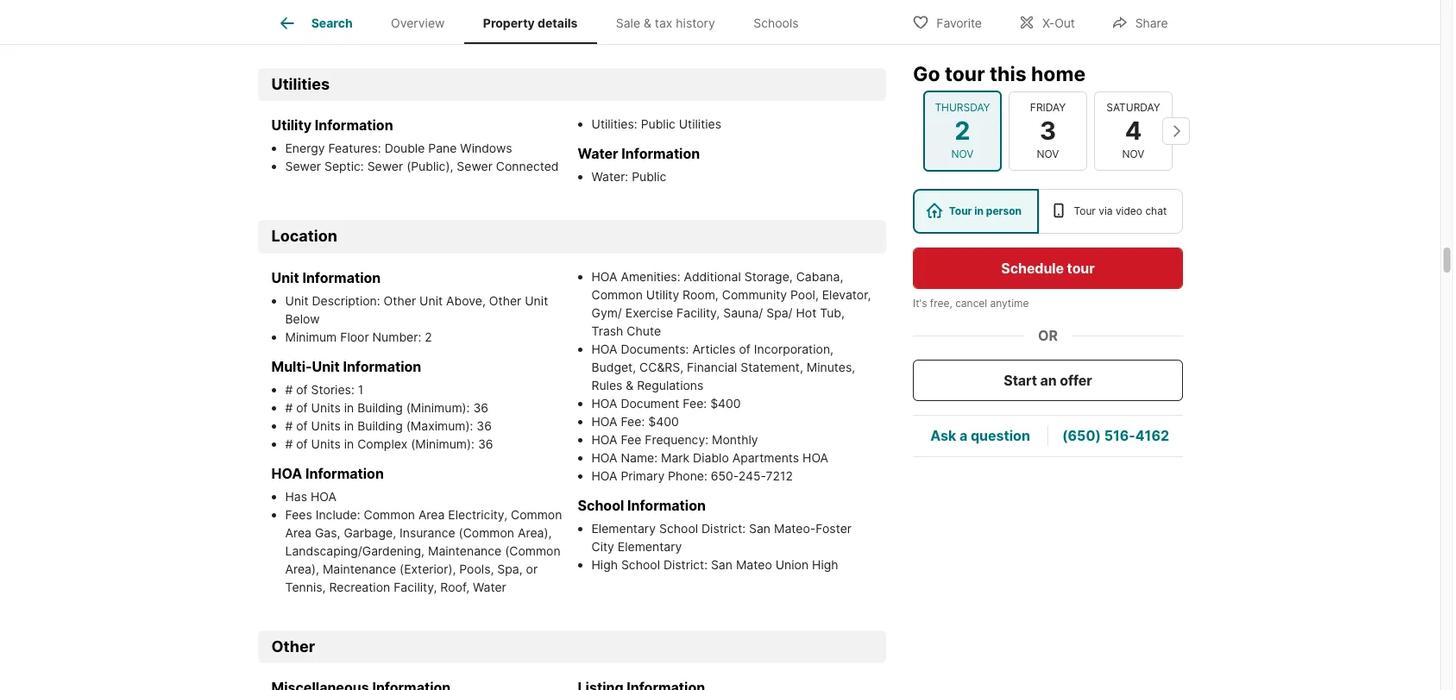 Task type: vqa. For each thing, say whether or not it's contained in the screenshot.
Mortgage link in the right top of the page
no



Task type: describe. For each thing, give the bounding box(es) containing it.
connected
[[496, 159, 559, 174]]

recreation
[[329, 580, 390, 595]]

yes
[[389, 17, 410, 32]]

friday 3 nov
[[1030, 101, 1066, 161]]

pane
[[428, 141, 457, 156]]

water inside "water information water: public"
[[578, 145, 619, 162]]

go
[[913, 62, 940, 86]]

details
[[538, 16, 578, 30]]

an
[[1040, 372, 1057, 389]]

room,
[[683, 287, 719, 302]]

(650) 516-4162 link
[[1062, 428, 1169, 445]]

1 units from the top
[[311, 400, 341, 415]]

energy
[[285, 141, 325, 156]]

public inside "water information water: public"
[[632, 169, 667, 184]]

hoa document fee: $400 hoa fee: $400 hoa fee frequency: monthly hoa name: mark diablo apartments hoa hoa primary phone: 650-245-7212
[[592, 396, 829, 483]]

minimum floor number: 2
[[285, 330, 432, 344]]

fee
[[621, 432, 642, 447]]

1 vertical spatial (minimum):
[[411, 437, 475, 451]]

complex
[[358, 437, 408, 451]]

cabana,
[[797, 269, 844, 284]]

0 vertical spatial public
[[641, 117, 676, 131]]

mateo-
[[774, 521, 816, 536]]

fees include:
[[285, 507, 364, 522]]

3 units from the top
[[311, 437, 341, 451]]

district: for high
[[664, 557, 708, 572]]

utilities: public utilities
[[592, 117, 722, 131]]

a
[[960, 428, 968, 445]]

multi-
[[272, 358, 312, 375]]

information for unit information
[[303, 269, 381, 286]]

utility inside additional storage, cabana, common utility room, community pool, elevator, gym/ exercise facility, sauna/ spa/ hot tub, trash chute
[[647, 287, 680, 302]]

pool,
[[791, 287, 819, 302]]

1 vertical spatial $400
[[649, 414, 679, 429]]

cc&rs,
[[640, 360, 684, 374]]

schedule tour
[[1001, 260, 1095, 277]]

1 horizontal spatial area
[[419, 507, 445, 522]]

favorite button
[[898, 4, 997, 39]]

minimum
[[285, 330, 337, 344]]

regulations
[[637, 378, 704, 393]]

1 horizontal spatial fee:
[[683, 396, 707, 411]]

information for hoa information has hoa
[[306, 465, 384, 482]]

anytime
[[990, 297, 1029, 310]]

& inside tab
[[644, 16, 652, 30]]

1 # from the top
[[285, 382, 293, 397]]

hoa documents:
[[592, 342, 693, 356]]

2 vertical spatial 36
[[478, 437, 493, 451]]

2 sewer from the left
[[367, 159, 403, 174]]

amenities:
[[621, 269, 681, 284]]

garbage,
[[344, 525, 396, 540]]

tour via video chat
[[1074, 205, 1167, 218]]

information for utility information energy features: double pane windows sewer septic: sewer (public), sewer connected
[[315, 117, 393, 134]]

saturday 4 nov
[[1107, 101, 1161, 161]]

septic:
[[325, 159, 364, 174]]

high school district: san mateo union high
[[592, 557, 839, 572]]

information for water information water: public
[[622, 145, 700, 162]]

tour in person option
[[913, 189, 1039, 234]]

incorporation,
[[754, 342, 834, 356]]

utility inside utility information energy features: double pane windows sewer septic: sewer (public), sewer connected
[[272, 117, 312, 134]]

elementary inside san mateo-foster city elementary
[[618, 539, 682, 554]]

articles
[[693, 342, 736, 356]]

7212
[[766, 469, 793, 483]]

offer
[[1060, 372, 1092, 389]]

has
[[285, 489, 307, 504]]

0 vertical spatial area),
[[518, 525, 552, 540]]

thursday
[[935, 101, 990, 114]]

of inside articles of incorporation, budget, cc&rs, financial statement, minutes, rules & regulations
[[739, 342, 751, 356]]

apartments
[[733, 450, 800, 465]]

other unit above, other unit below
[[285, 293, 548, 326]]

common for include:
[[511, 507, 562, 522]]

(maximum):
[[406, 418, 473, 433]]

nov for 4
[[1122, 148, 1145, 161]]

saturday
[[1107, 101, 1161, 114]]

thursday 2 nov
[[935, 101, 990, 161]]

statement,
[[741, 360, 804, 374]]

0 horizontal spatial common
[[364, 507, 415, 522]]

0 horizontal spatial fee:
[[621, 414, 645, 429]]

via
[[1099, 205, 1113, 218]]

1 vertical spatial area
[[285, 525, 312, 540]]

ask a question link
[[930, 428, 1030, 445]]

out
[[1055, 15, 1076, 30]]

tennis,
[[285, 580, 326, 595]]

tour for schedule
[[1067, 260, 1095, 277]]

sale & tax history tab
[[597, 3, 735, 44]]

other for other
[[272, 638, 315, 656]]

0 horizontal spatial area),
[[285, 562, 319, 576]]

tour for tour in person
[[949, 205, 972, 218]]

(650) 516-4162
[[1062, 428, 1169, 445]]

common for amenities:
[[592, 287, 643, 302]]

tour via video chat option
[[1039, 189, 1183, 234]]

tab list containing search
[[258, 0, 832, 44]]

tour for tour via video chat
[[1074, 205, 1096, 218]]

elementary school district:
[[592, 521, 749, 536]]

trash
[[592, 323, 624, 338]]

information inside multi-unit information # of stories: 1 # of units in building (minimum): 36 # of units in building (maximum): 36 # of units in complex (minimum): 36
[[343, 358, 422, 375]]

union
[[776, 557, 809, 572]]

1 horizontal spatial maintenance
[[428, 544, 502, 558]]

free,
[[930, 297, 953, 310]]

hoa amenities:
[[592, 269, 684, 284]]

0 vertical spatial utilities
[[272, 75, 330, 93]]

& inside articles of incorporation, budget, cc&rs, financial statement, minutes, rules & regulations
[[626, 378, 634, 393]]

this
[[990, 62, 1027, 86]]

schools
[[754, 16, 799, 30]]

question
[[971, 428, 1030, 445]]

below
[[285, 311, 320, 326]]

school information
[[578, 497, 706, 514]]

utilities:
[[592, 117, 638, 131]]

share
[[1136, 15, 1169, 30]]

1 sewer from the left
[[285, 159, 321, 174]]

3
[[1040, 115, 1056, 146]]

schools tab
[[735, 3, 818, 44]]

it's free, cancel anytime
[[913, 297, 1029, 310]]

water inside common area electricity, common area gas, garbage, insurance (common area), landscaping/gardening, maintenance (common area), maintenance (exterior), pools, spa, or tennis, recreation facility, roof, water
[[473, 580, 507, 595]]

ask a question
[[930, 428, 1030, 445]]

tour in person
[[949, 205, 1022, 218]]

(public),
[[407, 159, 454, 174]]

4 # from the top
[[285, 437, 293, 451]]

tub,
[[820, 305, 845, 320]]

above,
[[446, 293, 486, 308]]

monthly
[[712, 432, 759, 447]]

utility information energy features: double pane windows sewer septic: sewer (public), sewer connected
[[272, 117, 559, 174]]

1 vertical spatial utilities
[[679, 117, 722, 131]]

1 vertical spatial 2
[[425, 330, 432, 344]]



Task type: locate. For each thing, give the bounding box(es) containing it.
budget,
[[592, 360, 636, 374]]

elementary down school information
[[592, 521, 656, 536]]

tour left person
[[949, 205, 972, 218]]

0 vertical spatial school
[[578, 497, 625, 514]]

0 vertical spatial water
[[578, 145, 619, 162]]

additional storage, cabana, common utility room, community pool, elevator, gym/ exercise facility, sauna/ spa/ hot tub, trash chute
[[592, 269, 871, 338]]

other up number:
[[384, 293, 416, 308]]

area),
[[518, 525, 552, 540], [285, 562, 319, 576]]

1 horizontal spatial utility
[[647, 287, 680, 302]]

school for elementary
[[660, 521, 699, 536]]

san inside san mateo-foster city elementary
[[749, 521, 771, 536]]

spa,
[[498, 562, 523, 576]]

0 vertical spatial (minimum):
[[406, 400, 470, 415]]

1 horizontal spatial high
[[812, 557, 839, 572]]

financial
[[687, 360, 738, 374]]

245-
[[739, 469, 766, 483]]

tour
[[945, 62, 985, 86], [1067, 260, 1095, 277]]

sewer down energy
[[285, 159, 321, 174]]

in inside option
[[975, 205, 984, 218]]

(common
[[459, 525, 515, 540], [505, 544, 561, 558]]

hoa
[[592, 269, 618, 284], [592, 342, 618, 356], [592, 396, 618, 411], [592, 414, 618, 429], [592, 432, 618, 447], [592, 450, 618, 465], [803, 450, 829, 465], [272, 465, 302, 482], [592, 469, 618, 483], [311, 489, 337, 504]]

1 vertical spatial 36
[[477, 418, 492, 433]]

x-out button
[[1004, 4, 1090, 39]]

history
[[676, 16, 716, 30]]

building
[[358, 400, 403, 415], [358, 418, 403, 433]]

2 down other unit above, other unit below
[[425, 330, 432, 344]]

utility down amenities:
[[647, 287, 680, 302]]

0 horizontal spatial other
[[272, 638, 315, 656]]

school down elementary school district:
[[622, 557, 660, 572]]

facility, inside common area electricity, common area gas, garbage, insurance (common area), landscaping/gardening, maintenance (common area), maintenance (exterior), pools, spa, or tennis, recreation facility, roof, water
[[394, 580, 437, 595]]

1 vertical spatial district:
[[664, 557, 708, 572]]

common up gym/
[[592, 287, 643, 302]]

chute
[[627, 323, 661, 338]]

fees
[[285, 507, 312, 522]]

water down "pools,"
[[473, 580, 507, 595]]

school
[[578, 497, 625, 514], [660, 521, 699, 536], [622, 557, 660, 572]]

information down the utilities: public utilities
[[622, 145, 700, 162]]

start an offer button
[[913, 360, 1183, 401]]

common inside additional storage, cabana, common utility room, community pool, elevator, gym/ exercise facility, sauna/ spa/ hot tub, trash chute
[[592, 287, 643, 302]]

2 horizontal spatial common
[[592, 287, 643, 302]]

number:
[[373, 330, 422, 344]]

0 horizontal spatial tour
[[945, 62, 985, 86]]

utility up energy
[[272, 117, 312, 134]]

sale
[[616, 16, 641, 30]]

tour inside option
[[949, 205, 972, 218]]

area), up 'or'
[[518, 525, 552, 540]]

elevator,
[[823, 287, 871, 302]]

0 vertical spatial utility
[[272, 117, 312, 134]]

& left the tax
[[644, 16, 652, 30]]

0 horizontal spatial tour
[[949, 205, 972, 218]]

0 horizontal spatial maintenance
[[323, 562, 396, 576]]

utilities up "water information water: public"
[[679, 117, 722, 131]]

document
[[621, 396, 680, 411]]

tour inside schedule tour button
[[1067, 260, 1095, 277]]

information inside "water information water: public"
[[622, 145, 700, 162]]

sauna/
[[724, 305, 763, 320]]

2 horizontal spatial sewer
[[457, 159, 493, 174]]

0 horizontal spatial san
[[711, 557, 733, 572]]

2 # from the top
[[285, 400, 293, 415]]

0 horizontal spatial 2
[[425, 330, 432, 344]]

nov inside thursday 2 nov
[[951, 148, 974, 161]]

location
[[272, 227, 337, 245]]

1 horizontal spatial tour
[[1067, 260, 1095, 277]]

(common up 'or'
[[505, 544, 561, 558]]

sewer down windows
[[457, 159, 493, 174]]

1 vertical spatial water
[[473, 580, 507, 595]]

2 nov from the left
[[1037, 148, 1059, 161]]

nov down '3'
[[1037, 148, 1059, 161]]

0 horizontal spatial sewer
[[285, 159, 321, 174]]

2 high from the left
[[812, 557, 839, 572]]

1 horizontal spatial area),
[[518, 525, 552, 540]]

search link
[[277, 13, 353, 34]]

None button
[[923, 90, 1002, 172], [1009, 91, 1087, 171], [1094, 91, 1173, 171], [923, 90, 1002, 172], [1009, 91, 1087, 171], [1094, 91, 1173, 171]]

tax
[[655, 16, 673, 30]]

information inside utility information energy features: double pane windows sewer septic: sewer (public), sewer connected
[[315, 117, 393, 134]]

tour left via
[[1074, 205, 1096, 218]]

person
[[986, 205, 1022, 218]]

tax:
[[362, 17, 386, 32]]

hot
[[796, 305, 817, 320]]

1 vertical spatial (common
[[505, 544, 561, 558]]

3 # from the top
[[285, 418, 293, 433]]

1
[[358, 382, 364, 397]]

double
[[385, 141, 425, 156]]

(exterior),
[[400, 562, 456, 576]]

facility, down (exterior), at the left
[[394, 580, 437, 595]]

1 vertical spatial school
[[660, 521, 699, 536]]

other right 'above,'
[[489, 293, 522, 308]]

nov for 3
[[1037, 148, 1059, 161]]

3 nov from the left
[[1122, 148, 1145, 161]]

fee:
[[683, 396, 707, 411], [621, 414, 645, 429]]

1 vertical spatial elementary
[[618, 539, 682, 554]]

0 vertical spatial units
[[311, 400, 341, 415]]

0 horizontal spatial utilities
[[272, 75, 330, 93]]

information up 'include:'
[[306, 465, 384, 482]]

area), up tennis, on the left bottom of page
[[285, 562, 319, 576]]

3 sewer from the left
[[457, 159, 493, 174]]

gym/
[[592, 305, 622, 320]]

0 horizontal spatial nov
[[951, 148, 974, 161]]

favorite
[[937, 15, 982, 30]]

list box containing tour in person
[[913, 189, 1183, 234]]

elementary down elementary school district:
[[618, 539, 682, 554]]

chat
[[1146, 205, 1167, 218]]

multi-unit information # of stories: 1 # of units in building (minimum): 36 # of units in building (maximum): 36 # of units in complex (minimum): 36
[[272, 358, 493, 451]]

building down 1 at the bottom left of page
[[358, 400, 403, 415]]

sewer down "double" at top
[[367, 159, 403, 174]]

foster
[[816, 521, 852, 536]]

1 vertical spatial units
[[311, 418, 341, 433]]

other for other unit above, other unit below
[[384, 293, 416, 308]]

#
[[285, 382, 293, 397], [285, 400, 293, 415], [285, 418, 293, 433], [285, 437, 293, 451]]

& right rules
[[626, 378, 634, 393]]

overview tab
[[372, 3, 464, 44]]

(common down the 'electricity,' on the left of page
[[459, 525, 515, 540]]

2 down thursday
[[955, 115, 971, 146]]

0 horizontal spatial $400
[[649, 414, 679, 429]]

1 vertical spatial public
[[632, 169, 667, 184]]

2
[[955, 115, 971, 146], [425, 330, 432, 344]]

1 horizontal spatial $400
[[711, 396, 741, 411]]

1 high from the left
[[592, 557, 618, 572]]

floor
[[340, 330, 369, 344]]

area up insurance
[[419, 507, 445, 522]]

city
[[285, 17, 308, 32], [592, 539, 615, 554]]

information inside the hoa information has hoa
[[306, 465, 384, 482]]

2 inside thursday 2 nov
[[955, 115, 971, 146]]

1 horizontal spatial water
[[578, 145, 619, 162]]

city transfer tax: yes
[[285, 17, 410, 32]]

san left the mateo-
[[749, 521, 771, 536]]

tour inside option
[[1074, 205, 1096, 218]]

0 vertical spatial fee:
[[683, 396, 707, 411]]

1 vertical spatial building
[[358, 418, 403, 433]]

city down school information
[[592, 539, 615, 554]]

0 vertical spatial (common
[[459, 525, 515, 540]]

1 vertical spatial san
[[711, 557, 733, 572]]

common area electricity, common area gas, garbage, insurance (common area), landscaping/gardening, maintenance (common area), maintenance (exterior), pools, spa, or tennis, recreation facility, roof, water
[[285, 507, 562, 595]]

1 horizontal spatial facility,
[[677, 305, 720, 320]]

1 vertical spatial tour
[[1067, 260, 1095, 277]]

2 horizontal spatial nov
[[1122, 148, 1145, 161]]

1 vertical spatial facility,
[[394, 580, 437, 595]]

tour for go
[[945, 62, 985, 86]]

school down school information
[[660, 521, 699, 536]]

1 horizontal spatial tour
[[1074, 205, 1096, 218]]

0 vertical spatial facility,
[[677, 305, 720, 320]]

1 horizontal spatial city
[[592, 539, 615, 554]]

utility
[[272, 117, 312, 134], [647, 287, 680, 302]]

0 horizontal spatial water
[[473, 580, 507, 595]]

facility, inside additional storage, cabana, common utility room, community pool, elevator, gym/ exercise facility, sauna/ spa/ hot tub, trash chute
[[677, 305, 720, 320]]

0 horizontal spatial area
[[285, 525, 312, 540]]

0 vertical spatial city
[[285, 17, 308, 32]]

0 vertical spatial maintenance
[[428, 544, 502, 558]]

maintenance up recreation
[[323, 562, 396, 576]]

include:
[[316, 507, 361, 522]]

phone:
[[668, 469, 708, 483]]

it's
[[913, 297, 927, 310]]

maintenance up "pools,"
[[428, 544, 502, 558]]

common up the garbage,
[[364, 507, 415, 522]]

2 horizontal spatial other
[[489, 293, 522, 308]]

1 nov from the left
[[951, 148, 974, 161]]

information up description:
[[303, 269, 381, 286]]

mark
[[661, 450, 690, 465]]

rules
[[592, 378, 623, 393]]

tour right schedule
[[1067, 260, 1095, 277]]

(minimum): down (maximum):
[[411, 437, 475, 451]]

school for high
[[622, 557, 660, 572]]

1 vertical spatial utility
[[647, 287, 680, 302]]

high right union
[[812, 557, 839, 572]]

information up 1 at the bottom left of page
[[343, 358, 422, 375]]

nov inside 'saturday 4 nov'
[[1122, 148, 1145, 161]]

property details
[[483, 16, 578, 30]]

0 horizontal spatial high
[[592, 557, 618, 572]]

primary
[[621, 469, 665, 483]]

name:
[[621, 450, 658, 465]]

frequency:
[[645, 432, 709, 447]]

start an offer
[[1004, 372, 1092, 389]]

school down primary
[[578, 497, 625, 514]]

2 tour from the left
[[1074, 205, 1096, 218]]

36 up the 'electricity,' on the left of page
[[478, 437, 493, 451]]

36 right (maximum):
[[477, 418, 492, 433]]

36 up (maximum):
[[473, 400, 489, 415]]

nov down 4
[[1122, 148, 1145, 161]]

search
[[311, 16, 353, 30]]

1 horizontal spatial &
[[644, 16, 652, 30]]

1 horizontal spatial san
[[749, 521, 771, 536]]

0 vertical spatial san
[[749, 521, 771, 536]]

0 vertical spatial $400
[[711, 396, 741, 411]]

common up 'or'
[[511, 507, 562, 522]]

list box
[[913, 189, 1183, 234]]

$400 up frequency:
[[649, 414, 679, 429]]

san mateo-foster city elementary
[[592, 521, 852, 554]]

1 vertical spatial city
[[592, 539, 615, 554]]

0 vertical spatial &
[[644, 16, 652, 30]]

tour
[[949, 205, 972, 218], [1074, 205, 1096, 218]]

0 horizontal spatial city
[[285, 17, 308, 32]]

1 horizontal spatial other
[[384, 293, 416, 308]]

property details tab
[[464, 3, 597, 44]]

1 vertical spatial area),
[[285, 562, 319, 576]]

0 horizontal spatial &
[[626, 378, 634, 393]]

1 horizontal spatial common
[[511, 507, 562, 522]]

1 horizontal spatial sewer
[[367, 159, 403, 174]]

city left search
[[285, 17, 308, 32]]

pools,
[[460, 562, 494, 576]]

1 tour from the left
[[949, 205, 972, 218]]

0 vertical spatial elementary
[[592, 521, 656, 536]]

elementary
[[592, 521, 656, 536], [618, 539, 682, 554]]

public right water:
[[632, 169, 667, 184]]

nov inside "friday 3 nov"
[[1037, 148, 1059, 161]]

0 vertical spatial building
[[358, 400, 403, 415]]

district: up high school district: san mateo union high
[[702, 521, 746, 536]]

2 units from the top
[[311, 418, 341, 433]]

facility, down room,
[[677, 305, 720, 320]]

tab list
[[258, 0, 832, 44]]

other down tennis, on the left bottom of page
[[272, 638, 315, 656]]

nov for 2
[[951, 148, 974, 161]]

information for school information
[[628, 497, 706, 514]]

unit inside multi-unit information # of stories: 1 # of units in building (minimum): 36 # of units in building (maximum): 36 # of units in complex (minimum): 36
[[312, 358, 340, 375]]

1 vertical spatial &
[[626, 378, 634, 393]]

2 building from the top
[[358, 418, 403, 433]]

0 vertical spatial 2
[[955, 115, 971, 146]]

stories:
[[311, 382, 355, 397]]

district: for elementary
[[702, 521, 746, 536]]

schedule tour button
[[913, 248, 1183, 289]]

1 horizontal spatial 2
[[955, 115, 971, 146]]

transfer
[[312, 17, 359, 32]]

area down fees
[[285, 525, 312, 540]]

building up complex
[[358, 418, 403, 433]]

go tour this home
[[913, 62, 1086, 86]]

1 horizontal spatial nov
[[1037, 148, 1059, 161]]

high down school information
[[592, 557, 618, 572]]

2 vertical spatial units
[[311, 437, 341, 451]]

information up elementary school district:
[[628, 497, 706, 514]]

san down san mateo-foster city elementary
[[711, 557, 733, 572]]

1 building from the top
[[358, 400, 403, 415]]

0 vertical spatial district:
[[702, 521, 746, 536]]

1 vertical spatial fee:
[[621, 414, 645, 429]]

landscaping/gardening,
[[285, 544, 425, 558]]

(minimum): up (maximum):
[[406, 400, 470, 415]]

district: down elementary school district:
[[664, 557, 708, 572]]

0 vertical spatial tour
[[945, 62, 985, 86]]

electricity,
[[448, 507, 508, 522]]

0 vertical spatial 36
[[473, 400, 489, 415]]

features:
[[328, 141, 381, 156]]

information up 'features:'
[[315, 117, 393, 134]]

tour up thursday
[[945, 62, 985, 86]]

public
[[641, 117, 676, 131], [632, 169, 667, 184]]

nov down thursday
[[951, 148, 974, 161]]

utilities down search link on the left of page
[[272, 75, 330, 93]]

next image
[[1162, 117, 1190, 145]]

community
[[722, 287, 787, 302]]

2 vertical spatial school
[[622, 557, 660, 572]]

0 vertical spatial area
[[419, 507, 445, 522]]

1 horizontal spatial utilities
[[679, 117, 722, 131]]

public right utilities:
[[641, 117, 676, 131]]

city inside san mateo-foster city elementary
[[592, 539, 615, 554]]

x-out
[[1043, 15, 1076, 30]]

0 horizontal spatial facility,
[[394, 580, 437, 595]]

$400 down articles of incorporation, budget, cc&rs, financial statement, minutes, rules & regulations
[[711, 396, 741, 411]]

exercise
[[626, 305, 674, 320]]

4
[[1125, 115, 1142, 146]]

start
[[1004, 372, 1037, 389]]

documents:
[[621, 342, 689, 356]]

water up water:
[[578, 145, 619, 162]]

fee: down 'regulations'
[[683, 396, 707, 411]]

articles of incorporation, budget, cc&rs, financial statement, minutes, rules & regulations
[[592, 342, 856, 393]]

fee: up fee
[[621, 414, 645, 429]]

windows
[[460, 141, 513, 156]]

unit information
[[272, 269, 381, 286]]

0 horizontal spatial utility
[[272, 117, 312, 134]]

1 vertical spatial maintenance
[[323, 562, 396, 576]]



